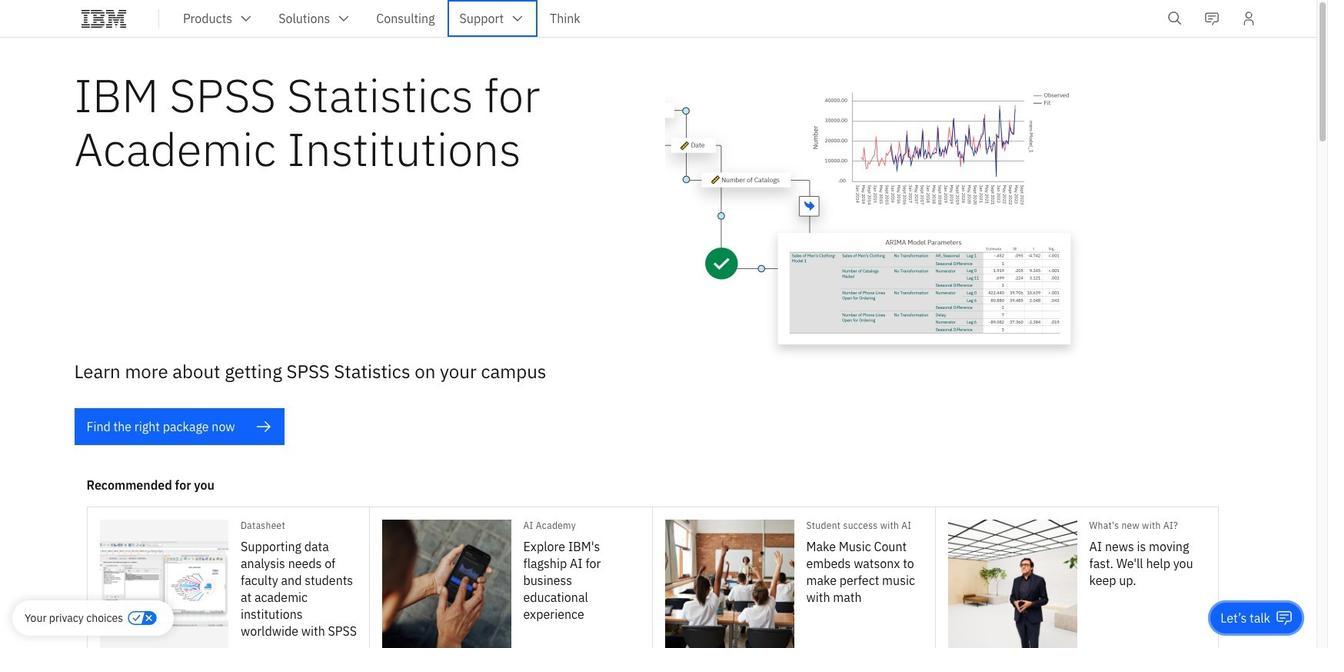 Task type: describe. For each thing, give the bounding box(es) containing it.
your privacy choices element
[[25, 610, 123, 627]]



Task type: locate. For each thing, give the bounding box(es) containing it.
let's talk element
[[1221, 610, 1271, 627]]



